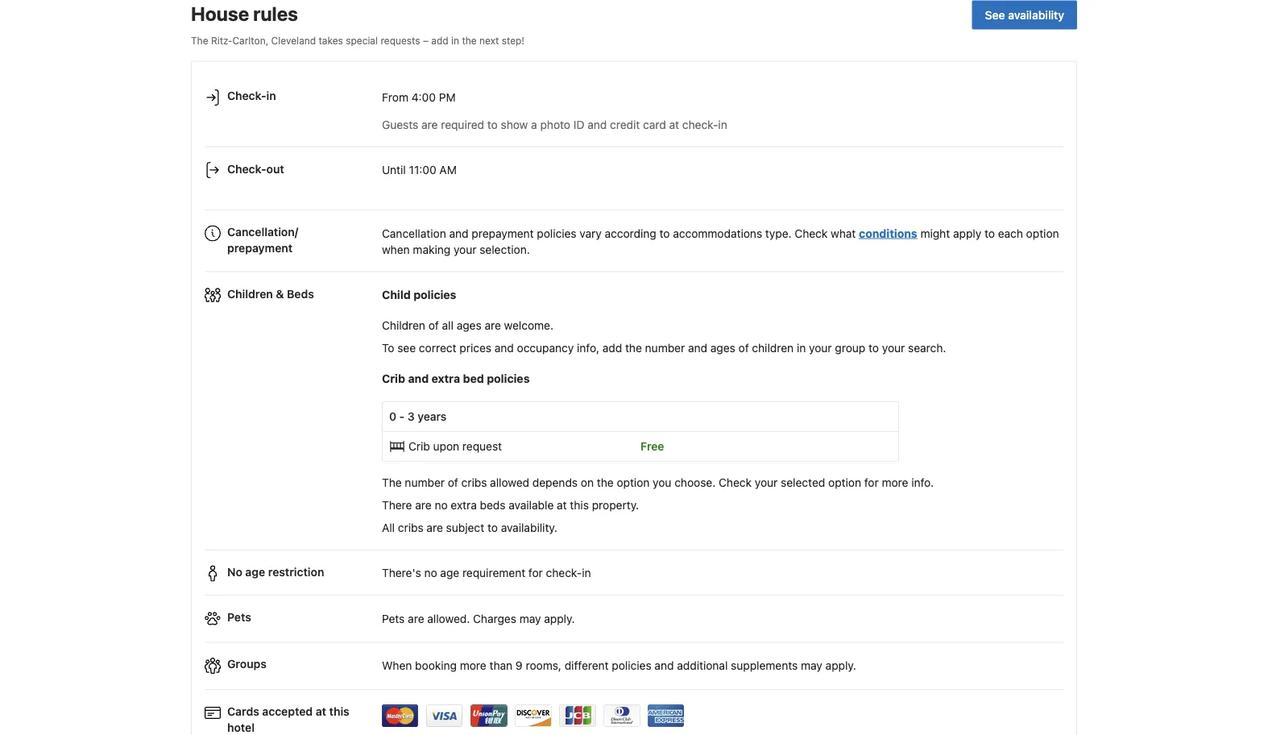 Task type: describe. For each thing, give the bounding box(es) containing it.
until
[[382, 163, 406, 176]]

photo
[[541, 118, 571, 131]]

discover image
[[515, 705, 552, 727]]

1 vertical spatial number
[[405, 476, 445, 489]]

see
[[986, 8, 1006, 21]]

prepayment inside cancellation/ prepayment
[[227, 241, 293, 255]]

apply
[[954, 226, 982, 240]]

0 vertical spatial may
[[520, 612, 541, 625]]

1 horizontal spatial number
[[646, 341, 685, 355]]

1 vertical spatial extra
[[451, 499, 477, 512]]

no
[[227, 565, 243, 579]]

0 vertical spatial check
[[795, 226, 828, 240]]

charges
[[473, 612, 517, 625]]

option inside might apply to each option when making your selection.
[[1027, 226, 1060, 240]]

from
[[382, 91, 409, 104]]

children of all ages are welcome.
[[382, 319, 554, 332]]

conditions link
[[860, 226, 918, 240]]

child
[[382, 288, 411, 302]]

0 vertical spatial no
[[435, 499, 448, 512]]

children
[[753, 341, 794, 355]]

each
[[999, 226, 1024, 240]]

to see correct prices and occupancy info, add the number and ages of children in your group to your search.
[[382, 341, 947, 355]]

crib for crib and extra bed policies
[[382, 372, 406, 385]]

check- for out
[[227, 162, 267, 175]]

until 11:00 am
[[382, 163, 457, 176]]

id
[[574, 118, 585, 131]]

are up prices
[[485, 319, 501, 332]]

required
[[441, 118, 485, 131]]

subject
[[446, 521, 485, 535]]

card
[[643, 118, 667, 131]]

to
[[382, 341, 395, 355]]

info.
[[912, 476, 935, 489]]

special
[[346, 35, 378, 46]]

–
[[423, 35, 429, 46]]

upon
[[433, 440, 460, 453]]

are left subject
[[427, 521, 443, 535]]

your left search.
[[883, 341, 906, 355]]

cancellation and prepayment policies vary according to accommodations type. check what conditions
[[382, 226, 918, 240]]

guests are required to show a photo id and credit card at check-in
[[382, 118, 728, 131]]

jcb image
[[560, 705, 597, 727]]

0
[[389, 410, 397, 423]]

might apply to each option when making your selection.
[[382, 226, 1060, 256]]

0 horizontal spatial check
[[719, 476, 752, 489]]

to right group
[[869, 341, 880, 355]]

house rules
[[191, 2, 298, 25]]

unionpay credit card image
[[471, 705, 508, 727]]

beds
[[287, 287, 314, 300]]

1 vertical spatial apply.
[[826, 659, 857, 672]]

info,
[[577, 341, 600, 355]]

years
[[418, 410, 447, 423]]

0 vertical spatial the
[[462, 35, 477, 46]]

1 vertical spatial add
[[603, 341, 623, 355]]

9
[[516, 659, 523, 672]]

availability.
[[501, 521, 558, 535]]

different
[[565, 659, 609, 672]]

2 vertical spatial the
[[597, 476, 614, 489]]

next
[[480, 35, 499, 46]]

1 horizontal spatial of
[[448, 476, 459, 489]]

1 vertical spatial cribs
[[398, 521, 424, 535]]

pets for pets
[[227, 611, 251, 624]]

takes
[[319, 35, 343, 46]]

cards accepted at this hotel
[[227, 705, 350, 734]]

&
[[276, 287, 284, 300]]

0 horizontal spatial option
[[617, 476, 650, 489]]

requests
[[381, 35, 420, 46]]

to down beds
[[488, 521, 498, 535]]

are for no
[[415, 499, 432, 512]]

crib for crib upon request
[[409, 440, 430, 453]]

check-out
[[227, 162, 284, 175]]

show
[[501, 118, 528, 131]]

are for required
[[422, 118, 438, 131]]

conditions
[[860, 226, 918, 240]]

type.
[[766, 226, 792, 240]]

restriction
[[268, 565, 324, 579]]

see availability
[[986, 8, 1065, 21]]

1 horizontal spatial may
[[801, 659, 823, 672]]

when booking more than 9 rooms, different policies and additional supplements may apply.
[[382, 659, 857, 672]]

choose.
[[675, 476, 716, 489]]

check- for in
[[227, 89, 267, 103]]

0 - 3 years
[[389, 410, 447, 423]]

credit
[[610, 118, 640, 131]]

when
[[382, 243, 410, 256]]

visa image
[[426, 705, 464, 727]]

what
[[831, 226, 856, 240]]

selection.
[[480, 243, 530, 256]]

1 vertical spatial no
[[424, 567, 437, 580]]

you
[[653, 476, 672, 489]]

when
[[382, 659, 412, 672]]

there
[[382, 499, 412, 512]]

1 horizontal spatial prepayment
[[472, 226, 534, 240]]

0 vertical spatial cribs
[[462, 476, 487, 489]]

cancellation/
[[227, 225, 298, 238]]

property.
[[592, 499, 639, 512]]

available
[[509, 499, 554, 512]]

vary
[[580, 226, 602, 240]]

children for children & beds
[[227, 287, 273, 300]]

and left children
[[689, 341, 708, 355]]

your left selected
[[755, 476, 778, 489]]

cards
[[227, 705, 259, 718]]

check-in
[[227, 89, 276, 103]]

there's
[[382, 567, 421, 580]]

the ritz-carlton, cleveland takes special requests – add in the next step!
[[191, 35, 525, 46]]

accepted
[[262, 705, 313, 718]]

and right prices
[[495, 341, 514, 355]]

additional
[[677, 659, 728, 672]]

on
[[581, 476, 594, 489]]

this inside cards accepted at this hotel
[[329, 705, 350, 718]]

hotel
[[227, 721, 255, 734]]

0 horizontal spatial ages
[[457, 319, 482, 332]]

1 vertical spatial at
[[557, 499, 567, 512]]

step!
[[502, 35, 525, 46]]

1 horizontal spatial option
[[829, 476, 862, 489]]



Task type: vqa. For each thing, say whether or not it's contained in the screenshot.
Crib to the left
yes



Task type: locate. For each thing, give the bounding box(es) containing it.
the for the number of cribs allowed depends on the option you choose. check your selected option for more info.
[[382, 476, 402, 489]]

0 vertical spatial extra
[[432, 372, 460, 385]]

1 horizontal spatial check
[[795, 226, 828, 240]]

1 horizontal spatial add
[[603, 341, 623, 355]]

option up property.
[[617, 476, 650, 489]]

0 vertical spatial add
[[432, 35, 449, 46]]

0 horizontal spatial cribs
[[398, 521, 424, 535]]

0 horizontal spatial for
[[529, 567, 543, 580]]

house
[[191, 2, 249, 25]]

the left next
[[462, 35, 477, 46]]

add
[[432, 35, 449, 46], [603, 341, 623, 355]]

prices
[[460, 341, 492, 355]]

1 vertical spatial children
[[382, 319, 426, 332]]

1 horizontal spatial the
[[382, 476, 402, 489]]

1 horizontal spatial check-
[[683, 118, 719, 131]]

ages left children
[[711, 341, 736, 355]]

your
[[454, 243, 477, 256], [810, 341, 832, 355], [883, 341, 906, 355], [755, 476, 778, 489]]

guests
[[382, 118, 419, 131]]

at down depends
[[557, 499, 567, 512]]

0 horizontal spatial crib
[[382, 372, 406, 385]]

to
[[488, 118, 498, 131], [660, 226, 670, 240], [985, 226, 996, 240], [869, 341, 880, 355], [488, 521, 498, 535]]

children for children of all ages are welcome.
[[382, 319, 426, 332]]

your inside might apply to each option when making your selection.
[[454, 243, 477, 256]]

2 horizontal spatial of
[[739, 341, 749, 355]]

option right each
[[1027, 226, 1060, 240]]

prepayment up selection.
[[472, 226, 534, 240]]

pets down there's
[[382, 612, 405, 625]]

from 4:00 pm
[[382, 91, 456, 104]]

cribs up beds
[[462, 476, 487, 489]]

0 horizontal spatial the
[[191, 35, 208, 46]]

add right the info,
[[603, 341, 623, 355]]

and down see
[[408, 372, 429, 385]]

and
[[588, 118, 607, 131], [449, 226, 469, 240], [495, 341, 514, 355], [689, 341, 708, 355], [408, 372, 429, 385], [655, 659, 674, 672]]

occupancy
[[517, 341, 574, 355]]

policies left vary
[[537, 226, 577, 240]]

number up there
[[405, 476, 445, 489]]

beds
[[480, 499, 506, 512]]

of left children
[[739, 341, 749, 355]]

more left info.
[[882, 476, 909, 489]]

check left what
[[795, 226, 828, 240]]

2 vertical spatial at
[[316, 705, 327, 718]]

0 horizontal spatial age
[[245, 565, 265, 579]]

0 horizontal spatial more
[[460, 659, 487, 672]]

1 horizontal spatial age
[[440, 567, 460, 580]]

policies right different
[[612, 659, 652, 672]]

policies right bed
[[487, 372, 530, 385]]

children & beds
[[227, 287, 314, 300]]

rules
[[253, 2, 298, 25]]

pets down the no
[[227, 611, 251, 624]]

the for the ritz-carlton, cleveland takes special requests – add in the next step!
[[191, 35, 208, 46]]

1 vertical spatial of
[[739, 341, 749, 355]]

1 vertical spatial crib
[[409, 440, 430, 453]]

0 vertical spatial for
[[865, 476, 879, 489]]

1 vertical spatial may
[[801, 659, 823, 672]]

1 vertical spatial check-
[[546, 567, 582, 580]]

check- up cancellation/
[[227, 162, 267, 175]]

booking
[[415, 659, 457, 672]]

at right accepted
[[316, 705, 327, 718]]

2 horizontal spatial option
[[1027, 226, 1060, 240]]

1 horizontal spatial at
[[557, 499, 567, 512]]

free
[[641, 440, 665, 453]]

age
[[245, 565, 265, 579], [440, 567, 460, 580]]

allowed.
[[428, 612, 470, 625]]

check right choose. at the right bottom of page
[[719, 476, 752, 489]]

of left all
[[429, 319, 439, 332]]

are for allowed.
[[408, 612, 425, 625]]

apply. up "rooms,"
[[544, 612, 575, 625]]

cleveland
[[271, 35, 316, 46]]

crib and extra bed policies
[[382, 372, 530, 385]]

1 vertical spatial this
[[329, 705, 350, 718]]

1 horizontal spatial more
[[882, 476, 909, 489]]

according
[[605, 226, 657, 240]]

policies up all
[[414, 288, 457, 302]]

0 horizontal spatial the
[[462, 35, 477, 46]]

for right requirement
[[529, 567, 543, 580]]

all cribs are subject to availability.
[[382, 521, 558, 535]]

1 horizontal spatial ages
[[711, 341, 736, 355]]

1 check- from the top
[[227, 89, 267, 103]]

1 vertical spatial more
[[460, 659, 487, 672]]

selected
[[781, 476, 826, 489]]

0 vertical spatial of
[[429, 319, 439, 332]]

number right the info,
[[646, 341, 685, 355]]

are down 4:00 pm
[[422, 118, 438, 131]]

pets
[[227, 611, 251, 624], [382, 612, 405, 625]]

policies
[[537, 226, 577, 240], [414, 288, 457, 302], [487, 372, 530, 385], [612, 659, 652, 672]]

1 vertical spatial check-
[[227, 162, 267, 175]]

rooms,
[[526, 659, 562, 672]]

number
[[646, 341, 685, 355], [405, 476, 445, 489]]

0 vertical spatial check-
[[683, 118, 719, 131]]

cancellation
[[382, 226, 446, 240]]

0 vertical spatial number
[[646, 341, 685, 355]]

0 vertical spatial prepayment
[[472, 226, 534, 240]]

-
[[400, 410, 405, 423]]

pets are allowed. charges may apply.
[[382, 612, 575, 625]]

1 horizontal spatial for
[[865, 476, 879, 489]]

1 horizontal spatial pets
[[382, 612, 405, 625]]

ages right all
[[457, 319, 482, 332]]

0 horizontal spatial prepayment
[[227, 241, 293, 255]]

1 vertical spatial the
[[626, 341, 642, 355]]

2 horizontal spatial the
[[626, 341, 642, 355]]

the right the info,
[[626, 341, 642, 355]]

0 horizontal spatial may
[[520, 612, 541, 625]]

than
[[490, 659, 513, 672]]

for
[[865, 476, 879, 489], [529, 567, 543, 580]]

request
[[463, 440, 502, 453]]

0 vertical spatial children
[[227, 287, 273, 300]]

welcome.
[[504, 319, 554, 332]]

may right supplements at the right of the page
[[801, 659, 823, 672]]

allowed
[[490, 476, 530, 489]]

check
[[795, 226, 828, 240], [719, 476, 752, 489]]

extra
[[432, 372, 460, 385], [451, 499, 477, 512]]

1 vertical spatial for
[[529, 567, 543, 580]]

2 horizontal spatial at
[[670, 118, 680, 131]]

in
[[452, 35, 460, 46], [267, 89, 276, 103], [719, 118, 728, 131], [797, 341, 806, 355], [582, 567, 591, 580]]

of down crib upon request
[[448, 476, 459, 489]]

correct
[[419, 341, 457, 355]]

ages
[[457, 319, 482, 332], [711, 341, 736, 355]]

may right "charges"
[[520, 612, 541, 625]]

there are no extra beds available at this property.
[[382, 499, 639, 512]]

11:00 am
[[409, 163, 457, 176]]

add right –
[[432, 35, 449, 46]]

there's no age requirement for check-in
[[382, 567, 591, 580]]

age right the no
[[245, 565, 265, 579]]

1 horizontal spatial cribs
[[462, 476, 487, 489]]

at inside cards accepted at this hotel
[[316, 705, 327, 718]]

0 vertical spatial check-
[[227, 89, 267, 103]]

1 vertical spatial prepayment
[[227, 241, 293, 255]]

and left additional
[[655, 659, 674, 672]]

the
[[462, 35, 477, 46], [626, 341, 642, 355], [597, 476, 614, 489]]

prepayment down cancellation/
[[227, 241, 293, 255]]

4:00 pm
[[412, 91, 456, 104]]

all
[[442, 319, 454, 332]]

0 vertical spatial more
[[882, 476, 909, 489]]

are right there
[[415, 499, 432, 512]]

pets for pets are allowed. charges may apply.
[[382, 612, 405, 625]]

0 horizontal spatial this
[[329, 705, 350, 718]]

to left each
[[985, 226, 996, 240]]

your left group
[[810, 341, 832, 355]]

crib left upon
[[409, 440, 430, 453]]

your right making
[[454, 243, 477, 256]]

are left allowed.
[[408, 612, 425, 625]]

ritz-
[[211, 35, 233, 46]]

this right accepted
[[329, 705, 350, 718]]

extra up subject
[[451, 499, 477, 512]]

extra left bed
[[432, 372, 460, 385]]

may
[[520, 612, 541, 625], [801, 659, 823, 672]]

accommodations
[[673, 226, 763, 240]]

see availability button
[[973, 0, 1078, 29]]

and right id
[[588, 118, 607, 131]]

to left show on the left top of page
[[488, 118, 498, 131]]

0 vertical spatial at
[[670, 118, 680, 131]]

0 horizontal spatial number
[[405, 476, 445, 489]]

1 horizontal spatial the
[[597, 476, 614, 489]]

0 horizontal spatial check-
[[546, 567, 582, 580]]

check- down carlton,
[[227, 89, 267, 103]]

1 horizontal spatial this
[[570, 499, 589, 512]]

0 vertical spatial the
[[191, 35, 208, 46]]

depends
[[533, 476, 578, 489]]

child policies
[[382, 288, 457, 302]]

availability
[[1009, 8, 1065, 21]]

0 vertical spatial crib
[[382, 372, 406, 385]]

0 horizontal spatial add
[[432, 35, 449, 46]]

2 vertical spatial of
[[448, 476, 459, 489]]

american express image
[[648, 705, 685, 727]]

apply. right supplements at the right of the page
[[826, 659, 857, 672]]

at right card
[[670, 118, 680, 131]]

no right there's
[[424, 567, 437, 580]]

group
[[836, 341, 866, 355]]

the
[[191, 35, 208, 46], [382, 476, 402, 489]]

1 vertical spatial check
[[719, 476, 752, 489]]

making
[[413, 243, 451, 256]]

prepayment
[[472, 226, 534, 240], [227, 241, 293, 255]]

to right according
[[660, 226, 670, 240]]

accepted payment methods and conditions element
[[205, 697, 1064, 733]]

0 horizontal spatial pets
[[227, 611, 251, 624]]

the up there
[[382, 476, 402, 489]]

cancellation/ prepayment
[[227, 225, 298, 255]]

this
[[570, 499, 589, 512], [329, 705, 350, 718]]

out
[[267, 162, 284, 175]]

option
[[1027, 226, 1060, 240], [617, 476, 650, 489], [829, 476, 862, 489]]

no up subject
[[435, 499, 448, 512]]

1 vertical spatial the
[[382, 476, 402, 489]]

mastercard image
[[382, 705, 419, 727]]

the number of cribs allowed depends on the option you choose. check your selected option for more info.
[[382, 476, 935, 489]]

search.
[[909, 341, 947, 355]]

0 horizontal spatial apply.
[[544, 612, 575, 625]]

option right selected
[[829, 476, 862, 489]]

supplements
[[731, 659, 798, 672]]

of
[[429, 319, 439, 332], [739, 341, 749, 355], [448, 476, 459, 489]]

1 horizontal spatial apply.
[[826, 659, 857, 672]]

2 check- from the top
[[227, 162, 267, 175]]

more left than
[[460, 659, 487, 672]]

1 horizontal spatial crib
[[409, 440, 430, 453]]

diners club image
[[604, 705, 641, 727]]

check- down availability.
[[546, 567, 582, 580]]

1 vertical spatial ages
[[711, 341, 736, 355]]

0 vertical spatial ages
[[457, 319, 482, 332]]

crib down the to
[[382, 372, 406, 385]]

cribs right all
[[398, 521, 424, 535]]

check- right card
[[683, 118, 719, 131]]

0 horizontal spatial at
[[316, 705, 327, 718]]

0 vertical spatial this
[[570, 499, 589, 512]]

the left ritz-
[[191, 35, 208, 46]]

requirement
[[463, 567, 526, 580]]

age left requirement
[[440, 567, 460, 580]]

might
[[921, 226, 951, 240]]

to inside might apply to each option when making your selection.
[[985, 226, 996, 240]]

1 horizontal spatial children
[[382, 319, 426, 332]]

crib upon request
[[409, 440, 502, 453]]

this down on at the bottom left
[[570, 499, 589, 512]]

0 horizontal spatial of
[[429, 319, 439, 332]]

all
[[382, 521, 395, 535]]

bed
[[463, 372, 484, 385]]

the right on at the bottom left
[[597, 476, 614, 489]]

children left '&'
[[227, 287, 273, 300]]

and up making
[[449, 226, 469, 240]]

0 horizontal spatial children
[[227, 287, 273, 300]]

children up see
[[382, 319, 426, 332]]

0 vertical spatial apply.
[[544, 612, 575, 625]]

for left info.
[[865, 476, 879, 489]]



